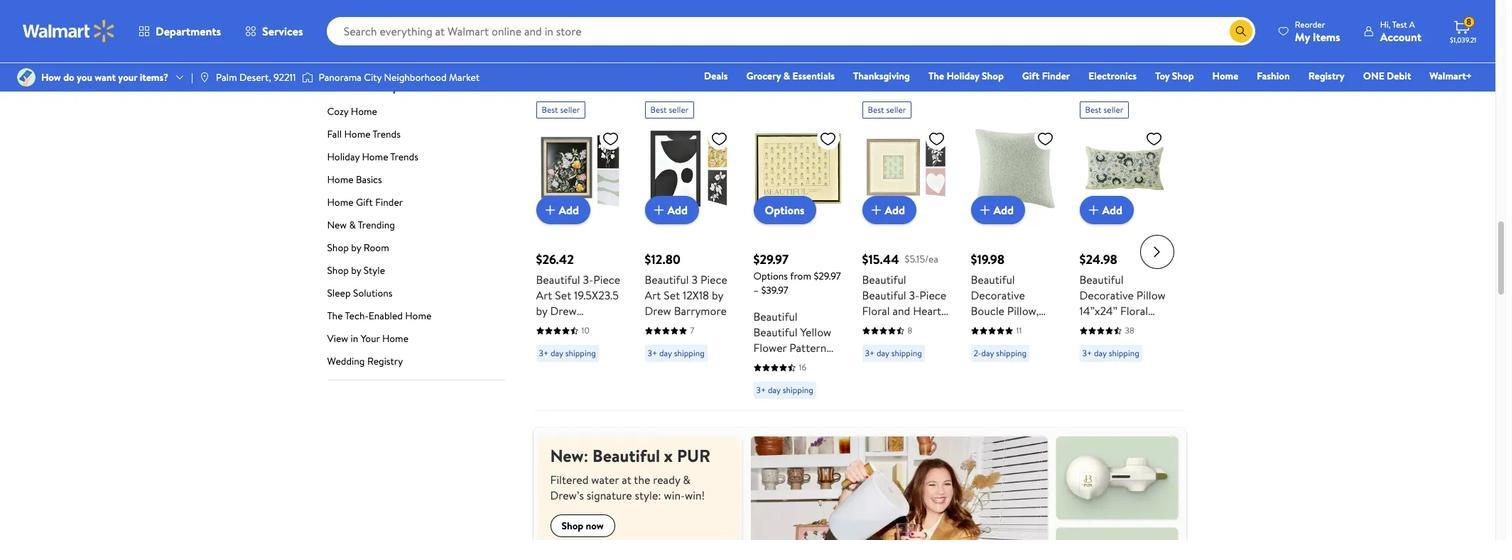 Task type: locate. For each thing, give the bounding box(es) containing it.
16"
[[754, 372, 768, 388]]

drew inside $19.98 beautiful decorative boucle pillow, sage green, 20 x 20 inches, by drew barrymore
[[971, 351, 998, 366]]

decorative inside $24.98 beautiful decorative pillow 14"x24" floral paisley by drew barrymore
[[1080, 288, 1134, 304]]

1 add to cart image from the left
[[542, 202, 559, 219]]

shipping down 10
[[566, 348, 596, 360]]

2 seller from the left
[[669, 104, 689, 116]]

finder down "basics"
[[375, 196, 403, 210]]

0 vertical spatial print
[[863, 319, 887, 335]]

1 vertical spatial registry
[[367, 355, 403, 369]]

palm
[[216, 70, 237, 85]]

1 horizontal spatial set
[[664, 288, 680, 304]]

3- inside $15.44 $5.15/ea beautiful beautiful 3-piece floral and heart print set 14.5" x 15.5" by drew barrymore
[[909, 288, 920, 304]]

8 inside "8 $1,039.21"
[[1467, 16, 1472, 28]]

piece inside $15.44 $5.15/ea beautiful beautiful 3-piece floral and heart print set 14.5" x 15.5" by drew barrymore
[[920, 288, 947, 304]]

home inside home "link"
[[1213, 69, 1239, 83]]

1 horizontal spatial finder
[[1042, 69, 1071, 83]]

beautiful for $12.80
[[645, 272, 689, 288]]

toy shop
[[1156, 69, 1195, 83]]

0 horizontal spatial art
[[536, 288, 553, 304]]

3 add to cart image from the left
[[977, 202, 994, 219]]

home right fall
[[344, 128, 371, 142]]

20 left inches,
[[971, 335, 984, 351]]

1 vertical spatial now
[[586, 520, 604, 534]]

print inside beautiful beautiful yellow flower pattern linen print size 16" x 20" by drew barrymore
[[783, 356, 807, 372]]

add to cart image up $24.98
[[1086, 202, 1103, 219]]

shop inside list item
[[557, 24, 579, 38]]

3+
[[539, 348, 549, 360], [648, 348, 658, 360], [865, 348, 875, 360], [1083, 348, 1093, 360], [757, 385, 766, 397]]

beautiful
[[536, 272, 581, 288], [645, 272, 689, 288], [863, 272, 907, 288], [971, 272, 1016, 288], [1080, 272, 1124, 288], [863, 288, 907, 304], [754, 309, 798, 325], [754, 325, 798, 341], [593, 444, 660, 469]]

beautiful inside $24.98 beautiful decorative pillow 14"x24" floral paisley by drew barrymore
[[1080, 272, 1124, 288]]

1 horizontal spatial print
[[863, 319, 887, 335]]

x up "ready"
[[664, 444, 673, 469]]

drew inside beautiful beautiful yellow flower pattern linen print size 16" x 20" by drew barrymore
[[812, 372, 839, 388]]

drew down the pillow
[[1130, 319, 1157, 335]]

market
[[449, 70, 480, 85]]

x inside $15.44 $5.15/ea beautiful beautiful 3-piece floral and heart print set 14.5" x 15.5" by drew barrymore
[[934, 319, 939, 335]]

best seller up beautiful 3-piece art set 19.5x23.5 by drew barrymore image
[[542, 104, 580, 116]]

set inside $15.44 $5.15/ea beautiful beautiful 3-piece floral and heart print set 14.5" x 15.5" by drew barrymore
[[889, 319, 906, 335]]

cozy
[[327, 105, 349, 119]]

2 best seller from the left
[[651, 104, 689, 116]]

drew left '12x18'
[[645, 304, 672, 319]]

add to cart image up $12.80
[[651, 202, 668, 219]]

options left from
[[754, 270, 788, 284]]

shipping down 7
[[674, 348, 705, 360]]

solutions
[[353, 287, 393, 301]]

0 horizontal spatial piece
[[594, 272, 621, 288]]

shop now link up deals link
[[533, 0, 851, 41]]

1 horizontal spatial floral
[[1121, 304, 1149, 319]]

the inside the tech-enabled home link
[[327, 309, 343, 324]]

registry link
[[1303, 68, 1352, 84]]

pattern
[[790, 341, 827, 356]]

seller up beautiful 3-piece art set 19.5x23.5 by drew barrymore image
[[560, 104, 580, 116]]

home gift finder
[[327, 196, 403, 210]]

registry down items
[[1309, 69, 1345, 83]]

1 horizontal spatial holiday
[[947, 69, 980, 83]]

best down "thanksgiving" link
[[868, 104, 885, 116]]

2 add to cart image from the left
[[1086, 202, 1103, 219]]

4 add button from the left
[[971, 196, 1026, 225]]

3+ for $26.42
[[539, 348, 549, 360]]

product group containing $29.97
[[754, 96, 843, 405]]

3+ day shipping down 7
[[648, 348, 705, 360]]

best seller up the beautiful 3 piece art set 12x18 by drew barrymore image
[[651, 104, 689, 116]]

Search search field
[[327, 17, 1256, 45]]

2 decorative from the left
[[1080, 288, 1134, 304]]

0 horizontal spatial set
[[555, 288, 572, 304]]

trends down fall home trends link
[[391, 150, 419, 164]]

$29.97 up $39.97
[[754, 251, 789, 269]]

3 seller from the left
[[887, 104, 907, 116]]

1 vertical spatial holiday
[[327, 150, 360, 164]]

add button for $15.44
[[863, 196, 917, 225]]

shop now link down drew's at bottom left
[[551, 515, 615, 538]]

set left 19.5x23.5
[[555, 288, 572, 304]]

shipping down 14.5"
[[892, 348, 922, 360]]

0 horizontal spatial holiday
[[327, 150, 360, 164]]

0 vertical spatial now
[[581, 24, 599, 38]]

best seller down "thanksgiving" link
[[868, 104, 907, 116]]

home down the search icon
[[1213, 69, 1239, 83]]

1 add from the left
[[559, 203, 579, 218]]

2 best from the left
[[651, 104, 667, 116]]

1 vertical spatial $29.97
[[814, 270, 841, 284]]

2-
[[974, 348, 982, 360]]

1 add button from the left
[[536, 196, 591, 225]]

2 art from the left
[[645, 288, 661, 304]]

holiday home trends link
[[327, 150, 505, 170]]

departments
[[156, 23, 221, 39]]

8 for 8 $1,039.21
[[1467, 16, 1472, 28]]

panorama city neighborhood market
[[319, 70, 480, 85]]

by right '12x18'
[[712, 288, 724, 304]]

home up fall home trends
[[351, 105, 377, 119]]

trends inside holiday home trends link
[[391, 150, 419, 164]]

1 horizontal spatial decorative
[[1080, 288, 1134, 304]]

items
[[1313, 29, 1341, 44]]

sage
[[971, 319, 995, 335]]

seller down "thanksgiving"
[[887, 104, 907, 116]]

2-day shipping
[[974, 348, 1027, 360]]

hi,
[[1381, 18, 1391, 30]]

4 product group from the left
[[863, 96, 951, 405]]

add button up $24.98
[[1080, 196, 1134, 225]]

add up $15.44
[[885, 203, 906, 218]]

1 floral from the left
[[863, 304, 890, 319]]

floral
[[863, 304, 890, 319], [1121, 304, 1149, 319]]

20 right the "11" at the right of the page
[[1034, 319, 1047, 335]]

shipping down 38
[[1109, 348, 1140, 360]]

1 add to cart image from the left
[[868, 202, 885, 219]]

4 add from the left
[[994, 203, 1014, 218]]

the holiday shop link
[[923, 68, 1011, 84]]

4 seller from the left
[[1104, 104, 1124, 116]]

shipping for $15.44
[[892, 348, 922, 360]]

decorative for $24.98
[[1080, 288, 1134, 304]]

barrymore down 14.5"
[[863, 351, 915, 366]]

0 horizontal spatial finder
[[375, 196, 403, 210]]

1 best seller from the left
[[542, 104, 580, 116]]

list item
[[860, 0, 1194, 53]]

product group
[[536, 96, 625, 405], [645, 96, 734, 405], [754, 96, 843, 405], [863, 96, 951, 405], [971, 96, 1060, 405], [1080, 96, 1169, 405]]

add up $12.80
[[668, 203, 688, 218]]

1 product group from the left
[[536, 96, 625, 405]]

add up $26.42
[[559, 203, 579, 218]]

3+ for $12.80
[[648, 348, 658, 360]]

8
[[1467, 16, 1472, 28], [908, 325, 913, 337]]

by right 20" on the bottom of page
[[798, 372, 809, 388]]

drew down $26.42
[[551, 304, 577, 319]]

best up the beautiful 3 piece art set 12x18 by drew barrymore image
[[651, 104, 667, 116]]

by inside $12.80 beautiful 3 piece art set 12x18 by drew barrymore
[[712, 288, 724, 304]]

product group containing $24.98
[[1080, 96, 1169, 405]]

by right paisley
[[1116, 319, 1128, 335]]

beautiful for beautiful
[[754, 325, 798, 341]]

the inside the holiday shop link
[[929, 69, 945, 83]]

day
[[551, 348, 564, 360], [660, 348, 672, 360], [877, 348, 890, 360], [982, 348, 995, 360], [1095, 348, 1107, 360], [768, 385, 781, 397]]

fall home trends link
[[327, 128, 505, 147]]

featured shops
[[327, 79, 404, 95]]

add to cart image
[[542, 202, 559, 219], [651, 202, 668, 219], [977, 202, 994, 219]]

fashion
[[1258, 69, 1291, 83]]

win-
[[664, 488, 685, 504]]

8 inside product group
[[908, 325, 913, 337]]

want
[[95, 70, 116, 85]]

20"
[[778, 372, 795, 388]]

home up "basics"
[[362, 150, 388, 164]]

floral left the and
[[863, 304, 890, 319]]

add button up the "$19.98"
[[971, 196, 1026, 225]]

drew inside $24.98 beautiful decorative pillow 14"x24" floral paisley by drew barrymore
[[1130, 319, 1157, 335]]

5 product group from the left
[[971, 96, 1060, 405]]

beautiful inside the $26.42 beautiful 3-piece art set 19.5x23.5 by drew barrymore
[[536, 272, 581, 288]]

0 vertical spatial trends
[[373, 128, 401, 142]]

add to favorites list, beautiful decorative boucle pillow, sage green, 20 x 20 inches, by drew barrymore image
[[1037, 130, 1054, 148]]

15.5"
[[863, 335, 885, 351]]

gift up new & trending
[[356, 196, 373, 210]]

1 horizontal spatial piece
[[701, 272, 728, 288]]

4 best seller from the left
[[1086, 104, 1124, 116]]

0 vertical spatial gift
[[1023, 69, 1040, 83]]

1 vertical spatial gift
[[356, 196, 373, 210]]

3+ day shipping
[[539, 348, 596, 360], [648, 348, 705, 360], [865, 348, 922, 360], [1083, 348, 1140, 360], [757, 385, 814, 397]]

0 vertical spatial shop now
[[557, 24, 599, 38]]

art down $12.80
[[645, 288, 661, 304]]

flower
[[754, 341, 787, 356]]

x right 16"
[[770, 372, 776, 388]]

print inside $15.44 $5.15/ea beautiful beautiful 3-piece floral and heart print set 14.5" x 15.5" by drew barrymore
[[863, 319, 887, 335]]

add button for $26.42
[[536, 196, 591, 225]]

 image for palm
[[199, 72, 210, 83]]

day for $26.42
[[551, 348, 564, 360]]

by down $26.42
[[536, 304, 548, 319]]

 image for how
[[17, 68, 36, 87]]

my
[[1296, 29, 1311, 44]]

pur
[[677, 444, 711, 469]]

1 horizontal spatial 8
[[1467, 16, 1472, 28]]

now
[[581, 24, 599, 38], [586, 520, 604, 534]]

the left tech-
[[327, 309, 343, 324]]

add to cart image up $26.42
[[542, 202, 559, 219]]

0 vertical spatial $29.97
[[754, 251, 789, 269]]

0 horizontal spatial floral
[[863, 304, 890, 319]]

shop
[[557, 24, 579, 38], [982, 69, 1004, 83], [1173, 69, 1195, 83], [327, 241, 349, 255], [327, 264, 349, 278], [562, 520, 584, 534]]

grocery & essentials link
[[740, 68, 842, 84]]

3+ day shipping down 14.5"
[[865, 348, 922, 360]]

gift finder
[[1023, 69, 1071, 83]]

seller up the beautiful 3 piece art set 12x18 by drew barrymore image
[[669, 104, 689, 116]]

decorative inside $19.98 beautiful decorative boucle pillow, sage green, 20 x 20 inches, by drew barrymore
[[971, 288, 1026, 304]]

2 horizontal spatial piece
[[920, 288, 947, 304]]

from
[[791, 270, 812, 284]]

x
[[934, 319, 939, 335], [1049, 319, 1055, 335], [770, 372, 776, 388], [664, 444, 673, 469]]

seller for $26.42
[[560, 104, 580, 116]]

options link
[[754, 196, 816, 225]]

0 vertical spatial holiday
[[947, 69, 980, 83]]

best seller
[[542, 104, 580, 116], [651, 104, 689, 116], [868, 104, 907, 116], [1086, 104, 1124, 116]]

0 horizontal spatial &
[[349, 219, 356, 233]]

best for $15.44
[[868, 104, 885, 116]]

1 vertical spatial shop now
[[562, 520, 604, 534]]

the holiday shop
[[929, 69, 1004, 83]]

trending up room
[[358, 219, 395, 233]]

& for trending
[[349, 219, 356, 233]]

home down sleep solutions link in the left bottom of the page
[[405, 309, 432, 324]]

registry inside the wedding registry link
[[367, 355, 403, 369]]

1 horizontal spatial add to cart image
[[1086, 202, 1103, 219]]

home
[[1213, 69, 1239, 83], [351, 105, 377, 119], [344, 128, 371, 142], [362, 150, 388, 164], [327, 173, 354, 187], [327, 196, 354, 210], [405, 309, 432, 324], [382, 332, 409, 346]]

enabled
[[369, 309, 403, 324]]

add to cart image for $12.80
[[651, 202, 668, 219]]

 image for panorama
[[302, 70, 313, 85]]

day for $15.44
[[877, 348, 890, 360]]

3- up 10
[[583, 272, 594, 288]]

1 decorative from the left
[[971, 288, 1026, 304]]

registry
[[1309, 69, 1345, 83], [367, 355, 403, 369]]

3 add button from the left
[[863, 196, 917, 225]]

3 add from the left
[[885, 203, 906, 218]]

0 vertical spatial &
[[784, 69, 791, 83]]

0 vertical spatial the
[[929, 69, 945, 83]]

barrymore down 19.5x23.5
[[536, 319, 589, 335]]

art for $12.80
[[645, 288, 661, 304]]

1 horizontal spatial registry
[[1309, 69, 1345, 83]]

hi, test a account
[[1381, 18, 1422, 44]]

add to cart image for $19.98
[[977, 202, 994, 219]]

add button
[[536, 196, 591, 225], [645, 196, 699, 225], [863, 196, 917, 225], [971, 196, 1026, 225], [1080, 196, 1134, 225]]

1 horizontal spatial add to cart image
[[651, 202, 668, 219]]

trends up holiday home trends
[[373, 128, 401, 142]]

1 vertical spatial &
[[349, 219, 356, 233]]

1 horizontal spatial art
[[645, 288, 661, 304]]

5 add button from the left
[[1080, 196, 1134, 225]]

0 vertical spatial shop now link
[[533, 0, 851, 41]]

2 horizontal spatial set
[[889, 319, 906, 335]]

fall home trends
[[327, 128, 401, 142]]

3 product group from the left
[[754, 96, 843, 405]]

beautiful beautiful yellow flower pattern linen print size 16" x 20" by drew barrymore
[[754, 309, 839, 403]]

fashion link
[[1251, 68, 1297, 84]]

2 horizontal spatial  image
[[302, 70, 313, 85]]

$29.97 right from
[[814, 270, 841, 284]]

1 horizontal spatial gift
[[1023, 69, 1040, 83]]

finder left electronics link
[[1042, 69, 1071, 83]]

add button for $19.98
[[971, 196, 1026, 225]]

by left the style
[[351, 264, 361, 278]]

product group containing $26.42
[[536, 96, 625, 405]]

0 horizontal spatial decorative
[[971, 288, 1026, 304]]

shipping down 16
[[783, 385, 814, 397]]

add up the "$19.98"
[[994, 203, 1014, 218]]

trending up panorama
[[327, 33, 382, 52]]

0 horizontal spatial 3-
[[583, 272, 594, 288]]

3+ day shipping down 10
[[539, 348, 596, 360]]

x right the pillow,
[[1049, 319, 1055, 335]]

 image right | on the left of the page
[[199, 72, 210, 83]]

beautiful decorative pillow 14"x24" floral paisley by drew barrymore image
[[1080, 125, 1169, 213]]

add to favorites list, beautiful beautiful 3-piece floral and heart print set 14.5" x 15.5" by drew barrymore image
[[929, 130, 946, 148]]

trends for fall home trends
[[373, 128, 401, 142]]

toy
[[1156, 69, 1170, 83]]

barrymore down the "11" at the right of the page
[[1001, 351, 1053, 366]]

add to favorites list, beautiful 3-piece art set 19.5x23.5 by drew barrymore image
[[602, 130, 619, 148]]

holiday inside holiday home trends link
[[327, 150, 360, 164]]

do
[[63, 70, 74, 85]]

1 vertical spatial the
[[327, 309, 343, 324]]

1 horizontal spatial 3-
[[909, 288, 920, 304]]

add button up $26.42
[[536, 196, 591, 225]]

yellow
[[801, 325, 832, 341]]

add to cart image up $15.44
[[868, 202, 885, 219]]

by left room
[[351, 241, 361, 255]]

add to cart image for $24.98
[[1086, 202, 1103, 219]]

barrymore down 'linen'
[[754, 388, 807, 403]]

next slide for product carousel list image
[[1140, 235, 1175, 269]]

by
[[351, 241, 361, 255], [351, 264, 361, 278], [712, 288, 724, 304], [536, 304, 548, 319], [1116, 319, 1128, 335], [887, 335, 899, 351], [1024, 335, 1035, 351], [798, 372, 809, 388]]

0 vertical spatial finder
[[1042, 69, 1071, 83]]

day for $12.80
[[660, 348, 672, 360]]

add to cart image up the "$19.98"
[[977, 202, 994, 219]]

product group containing $19.98
[[971, 96, 1060, 405]]

add up $24.98
[[1103, 203, 1123, 218]]

piece inside $12.80 beautiful 3 piece art set 12x18 by drew barrymore
[[701, 272, 728, 288]]

$29.97
[[754, 251, 789, 269], [814, 270, 841, 284]]

seller down electronics link
[[1104, 104, 1124, 116]]

by right 15.5"
[[887, 335, 899, 351]]

0 vertical spatial registry
[[1309, 69, 1345, 83]]

3 best seller from the left
[[868, 104, 907, 116]]

11
[[1017, 325, 1022, 337]]

set left 14.5"
[[889, 319, 906, 335]]

print left the and
[[863, 319, 887, 335]]

2 vertical spatial &
[[683, 473, 691, 488]]

options
[[765, 203, 805, 218], [754, 270, 788, 284]]

set left '12x18'
[[664, 288, 680, 304]]

0 horizontal spatial print
[[783, 356, 807, 372]]

art inside the $26.42 beautiful 3-piece art set 19.5x23.5 by drew barrymore
[[536, 288, 553, 304]]

featured
[[327, 79, 372, 95]]

0 horizontal spatial registry
[[367, 355, 403, 369]]

8 down the and
[[908, 325, 913, 337]]

gift up add to favorites list, beautiful decorative boucle pillow, sage green, 20 x 20 inches, by drew barrymore image
[[1023, 69, 1040, 83]]

2 add from the left
[[668, 203, 688, 218]]

2 add button from the left
[[645, 196, 699, 225]]

& right grocery at top
[[784, 69, 791, 83]]

by inside beautiful beautiful yellow flower pattern linen print size 16" x 20" by drew barrymore
[[798, 372, 809, 388]]

the for the holiday shop
[[929, 69, 945, 83]]

best down electronics link
[[1086, 104, 1102, 116]]

add to cart image
[[868, 202, 885, 219], [1086, 202, 1103, 219]]

walmart+ link
[[1424, 68, 1479, 84]]

seller for $12.80
[[669, 104, 689, 116]]

1 horizontal spatial  image
[[199, 72, 210, 83]]

2 add to cart image from the left
[[651, 202, 668, 219]]

by right the "11" at the right of the page
[[1024, 335, 1035, 351]]

add button up $15.44
[[863, 196, 917, 225]]

0 horizontal spatial add to cart image
[[542, 202, 559, 219]]

2 horizontal spatial add to cart image
[[977, 202, 994, 219]]

drew down sage
[[971, 351, 998, 366]]

x right 14.5"
[[934, 319, 939, 335]]

add to favorites list, beautiful beautiful yellow flower pattern linen print size 16" x 20" by drew barrymore image
[[820, 130, 837, 148]]

6 product group from the left
[[1080, 96, 1169, 405]]

signature
[[587, 488, 632, 504]]

set inside $12.80 beautiful 3 piece art set 12x18 by drew barrymore
[[664, 288, 680, 304]]

barrymore inside $24.98 beautiful decorative pillow 14"x24" floral paisley by drew barrymore
[[1080, 335, 1133, 351]]

home inside view in your home link
[[382, 332, 409, 346]]

1 horizontal spatial 20
[[1034, 319, 1047, 335]]

best for $12.80
[[651, 104, 667, 116]]

panorama
[[319, 70, 362, 85]]

1 seller from the left
[[560, 104, 580, 116]]

thanksgiving link
[[847, 68, 917, 84]]

shop now list item
[[525, 0, 860, 53]]

registry down "your"
[[367, 355, 403, 369]]

1 vertical spatial trends
[[391, 150, 419, 164]]

0 vertical spatial 8
[[1467, 16, 1472, 28]]

the for the tech-enabled home
[[327, 309, 343, 324]]

shipping for $19.98
[[997, 348, 1027, 360]]

toy shop link
[[1149, 68, 1201, 84]]

1 vertical spatial options
[[754, 270, 788, 284]]

pillow,
[[1008, 304, 1039, 319]]

barrymore up 7
[[674, 304, 727, 319]]

& right "ready"
[[683, 473, 691, 488]]

1 horizontal spatial &
[[683, 473, 691, 488]]

 image
[[17, 68, 36, 87], [302, 70, 313, 85], [199, 72, 210, 83]]

home left "basics"
[[327, 173, 354, 187]]

the tech-enabled home link
[[327, 309, 505, 329]]

2 floral from the left
[[1121, 304, 1149, 319]]

art inside $12.80 beautiful 3 piece art set 12x18 by drew barrymore
[[645, 288, 661, 304]]

a
[[1410, 18, 1416, 30]]

seller for $15.44
[[887, 104, 907, 116]]

7
[[691, 325, 695, 337]]

beautiful inside $12.80 beautiful 3 piece art set 12x18 by drew barrymore
[[645, 272, 689, 288]]

 image right 92211
[[302, 70, 313, 85]]

barrymore inside the $26.42 beautiful 3-piece art set 19.5x23.5 by drew barrymore
[[536, 319, 589, 335]]

0 horizontal spatial  image
[[17, 68, 36, 87]]

the right "thanksgiving" link
[[929, 69, 945, 83]]

0 horizontal spatial the
[[327, 309, 343, 324]]

2 horizontal spatial &
[[784, 69, 791, 83]]

 image left how
[[17, 68, 36, 87]]

print
[[863, 319, 887, 335], [783, 356, 807, 372]]

piece inside the $26.42 beautiful 3-piece art set 19.5x23.5 by drew barrymore
[[594, 272, 621, 288]]

home inside cozy home link
[[351, 105, 377, 119]]

1 horizontal spatial the
[[929, 69, 945, 83]]

options up $29.97 options from $29.97 – $39.97
[[765, 203, 805, 218]]

0 horizontal spatial add to cart image
[[868, 202, 885, 219]]

1 vertical spatial print
[[783, 356, 807, 372]]

drew inside $15.44 $5.15/ea beautiful beautiful 3-piece floral and heart print set 14.5" x 15.5" by drew barrymore
[[901, 335, 928, 351]]

decorative up sage
[[971, 288, 1026, 304]]

day for $19.98
[[982, 348, 995, 360]]

shipping for $26.42
[[566, 348, 596, 360]]

beautiful inside new: beautiful x pur filtered water at the ready & drew's signature style: win-win!
[[593, 444, 660, 469]]

drew down the and
[[901, 335, 928, 351]]

home inside "home basics" link
[[327, 173, 354, 187]]

new
[[327, 219, 347, 233]]

floral up 38
[[1121, 304, 1149, 319]]

new: beautiful x pur filtered water at the ready & drew's signature style: win-win!
[[551, 444, 711, 504]]

product group containing $12.80
[[645, 96, 734, 405]]

0 horizontal spatial 8
[[908, 325, 913, 337]]

best seller for $26.42
[[542, 104, 580, 116]]

barrymore inside $19.98 beautiful decorative boucle pillow, sage green, 20 x 20 inches, by drew barrymore
[[1001, 351, 1053, 366]]

Walmart Site-Wide search field
[[327, 17, 1256, 45]]

drew right 16
[[812, 372, 839, 388]]

set inside the $26.42 beautiful 3-piece art set 19.5x23.5 by drew barrymore
[[555, 288, 572, 304]]

1 best from the left
[[542, 104, 558, 116]]

barrymore inside $12.80 beautiful 3 piece art set 12x18 by drew barrymore
[[674, 304, 727, 319]]

trends inside fall home trends link
[[373, 128, 401, 142]]

1 art from the left
[[536, 288, 553, 304]]

print left size
[[783, 356, 807, 372]]

shipping for $12.80
[[674, 348, 705, 360]]

beautiful inside $19.98 beautiful decorative boucle pillow, sage green, 20 x 20 inches, by drew barrymore
[[971, 272, 1016, 288]]

options inside $29.97 options from $29.97 – $39.97
[[754, 270, 788, 284]]

2 product group from the left
[[645, 96, 734, 405]]

home down enabled
[[382, 332, 409, 346]]

pillow
[[1137, 288, 1166, 304]]

3 best from the left
[[868, 104, 885, 116]]

1 vertical spatial 8
[[908, 325, 913, 337]]

0 horizontal spatial $29.97
[[754, 251, 789, 269]]

finder
[[1042, 69, 1071, 83], [375, 196, 403, 210]]

one
[[1364, 69, 1385, 83]]

by inside $19.98 beautiful decorative boucle pillow, sage green, 20 x 20 inches, by drew barrymore
[[1024, 335, 1035, 351]]



Task type: vqa. For each thing, say whether or not it's contained in the screenshot.
Check your gift card balance link
no



Task type: describe. For each thing, give the bounding box(es) containing it.
8 $1,039.21
[[1451, 16, 1477, 45]]

home inside the tech-enabled home link
[[405, 309, 432, 324]]

piece for $12.80
[[701, 272, 728, 288]]

departments button
[[127, 14, 233, 48]]

art for $26.42
[[536, 288, 553, 304]]

set for $12.80
[[664, 288, 680, 304]]

wedding
[[327, 355, 365, 369]]

floral inside $15.44 $5.15/ea beautiful beautiful 3-piece floral and heart print set 14.5" x 15.5" by drew barrymore
[[863, 304, 890, 319]]

best seller for $12.80
[[651, 104, 689, 116]]

palm desert, 92211
[[216, 70, 296, 85]]

holiday home trends
[[327, 150, 419, 164]]

3- inside the $26.42 beautiful 3-piece art set 19.5x23.5 by drew barrymore
[[583, 272, 594, 288]]

you
[[77, 70, 92, 85]]

fall
[[327, 128, 342, 142]]

new & trending link
[[327, 219, 505, 238]]

sleep solutions link
[[327, 287, 505, 307]]

how
[[41, 70, 61, 85]]

4 best from the left
[[1086, 104, 1102, 116]]

3+ day shipping for $12.80
[[648, 348, 705, 360]]

$19.98
[[971, 251, 1005, 269]]

walmart+
[[1430, 69, 1473, 83]]

beautiful for $19.98
[[971, 272, 1016, 288]]

& inside new: beautiful x pur filtered water at the ready & drew's signature style: win-win!
[[683, 473, 691, 488]]

$1,039.21
[[1451, 35, 1477, 45]]

0 horizontal spatial 20
[[971, 335, 984, 351]]

home gift finder link
[[327, 196, 505, 216]]

x inside $19.98 beautiful decorative boucle pillow, sage green, 20 x 20 inches, by drew barrymore
[[1049, 319, 1055, 335]]

x inside new: beautiful x pur filtered water at the ready & drew's signature style: win-win!
[[664, 444, 673, 469]]

shops
[[374, 79, 404, 95]]

$15.44 $5.15/ea beautiful beautiful 3-piece floral and heart print set 14.5" x 15.5" by drew barrymore
[[863, 251, 947, 366]]

home basics
[[327, 173, 382, 187]]

product group containing $15.44
[[863, 96, 951, 405]]

3+ for $15.44
[[865, 348, 875, 360]]

shop now list
[[525, 0, 1194, 53]]

services button
[[233, 14, 315, 48]]

add to favorites list, beautiful decorative pillow 14"x24" floral paisley by drew barrymore image
[[1146, 130, 1163, 148]]

by inside $15.44 $5.15/ea beautiful beautiful 3-piece floral and heart print set 14.5" x 15.5" by drew barrymore
[[887, 335, 899, 351]]

at
[[622, 473, 632, 488]]

best seller for $15.44
[[868, 104, 907, 116]]

0 horizontal spatial gift
[[356, 196, 373, 210]]

add to cart image for $26.42
[[542, 202, 559, 219]]

$5.15/ea
[[905, 252, 939, 266]]

barrymore inside beautiful beautiful yellow flower pattern linen print size 16" x 20" by drew barrymore
[[754, 388, 807, 403]]

–
[[754, 284, 759, 298]]

inches,
[[987, 335, 1021, 351]]

green,
[[998, 319, 1031, 335]]

1 vertical spatial shop now link
[[551, 515, 615, 538]]

shop now link inside list item
[[533, 0, 851, 41]]

drew inside the $26.42 beautiful 3-piece art set 19.5x23.5 by drew barrymore
[[551, 304, 577, 319]]

how do you want your items?
[[41, 70, 168, 85]]

add to cart image for beautiful beautiful 3-piece floral and heart print set 14.5" x 15.5" by drew barrymore
[[868, 202, 885, 219]]

deals
[[704, 69, 728, 83]]

by inside the $26.42 beautiful 3-piece art set 19.5x23.5 by drew barrymore
[[536, 304, 548, 319]]

beautiful 3 piece art set 12x18 by drew barrymore image
[[645, 125, 734, 213]]

$12.80
[[645, 251, 681, 269]]

view
[[327, 332, 348, 346]]

add for $12.80
[[668, 203, 688, 218]]

0 vertical spatial options
[[765, 203, 805, 218]]

walmart image
[[23, 20, 115, 43]]

$26.42 beautiful 3-piece art set 19.5x23.5 by drew barrymore
[[536, 251, 621, 335]]

tech-
[[345, 309, 369, 324]]

reorder
[[1296, 18, 1326, 30]]

now inside list item
[[581, 24, 599, 38]]

add button for $12.80
[[645, 196, 699, 225]]

5 add from the left
[[1103, 203, 1123, 218]]

shop by style link
[[327, 264, 505, 284]]

electronics link
[[1083, 68, 1144, 84]]

reorder my items
[[1296, 18, 1341, 44]]

3
[[692, 272, 698, 288]]

decorative for $19.98
[[971, 288, 1026, 304]]

gift finder link
[[1016, 68, 1077, 84]]

piece for $26.42
[[594, 272, 621, 288]]

beautiful beautiful yellow flower pattern linen print size 16" x 20" by drew barrymore image
[[754, 125, 843, 213]]

$19.98 beautiful decorative boucle pillow, sage green, 20 x 20 inches, by drew barrymore
[[971, 251, 1055, 366]]

floral inside $24.98 beautiful decorative pillow 14"x24" floral paisley by drew barrymore
[[1121, 304, 1149, 319]]

beautiful for $26.42
[[536, 272, 581, 288]]

barrymore inside $15.44 $5.15/ea beautiful beautiful 3-piece floral and heart print set 14.5" x 15.5" by drew barrymore
[[863, 351, 915, 366]]

set for $26.42
[[555, 288, 572, 304]]

featured shops button
[[327, 68, 505, 105]]

1 vertical spatial trending
[[358, 219, 395, 233]]

beautiful beautiful 3-piece floral and heart print set 14.5" x 15.5" by drew barrymore image
[[863, 125, 951, 213]]

sleep
[[327, 287, 351, 301]]

test
[[1393, 18, 1408, 30]]

desert,
[[239, 70, 271, 85]]

home inside holiday home trends link
[[362, 150, 388, 164]]

thanksgiving
[[854, 69, 911, 83]]

best for $26.42
[[542, 104, 558, 116]]

$24.98 beautiful decorative pillow 14"x24" floral paisley by drew barrymore
[[1080, 251, 1166, 351]]

holiday inside the holiday shop link
[[947, 69, 980, 83]]

14.5"
[[908, 319, 931, 335]]

style
[[364, 264, 385, 278]]

win!
[[685, 488, 705, 504]]

deals link
[[698, 68, 735, 84]]

beautiful decorative boucle pillow, sage green, 20 x 20 inches, by drew barrymore image
[[971, 125, 1060, 213]]

one debit link
[[1357, 68, 1418, 84]]

drew inside $12.80 beautiful 3 piece art set 12x18 by drew barrymore
[[645, 304, 672, 319]]

grocery & essentials
[[747, 69, 835, 83]]

8 for 8
[[908, 325, 913, 337]]

trends for holiday home trends
[[391, 150, 419, 164]]

add for $19.98
[[994, 203, 1014, 218]]

room
[[364, 241, 389, 255]]

& for essentials
[[784, 69, 791, 83]]

water
[[592, 473, 619, 488]]

search icon image
[[1236, 26, 1247, 37]]

add to favorites list, beautiful 3 piece art set 12x18 by drew barrymore image
[[711, 130, 728, 148]]

electronics
[[1089, 69, 1137, 83]]

cozy home link
[[327, 105, 505, 125]]

drew's
[[551, 488, 584, 504]]

home inside home gift finder link
[[327, 196, 354, 210]]

beautiful for $24.98
[[1080, 272, 1124, 288]]

ready
[[653, 473, 681, 488]]

debit
[[1388, 69, 1412, 83]]

0 vertical spatial trending
[[327, 33, 382, 52]]

beautiful 3-piece art set 19.5x23.5 by drew barrymore image
[[536, 125, 625, 213]]

home basics link
[[327, 173, 505, 193]]

one debit
[[1364, 69, 1412, 83]]

items?
[[140, 70, 168, 85]]

x inside beautiful beautiful yellow flower pattern linen print size 16" x 20" by drew barrymore
[[770, 372, 776, 388]]

add for $15.44
[[885, 203, 906, 218]]

shop by style
[[327, 264, 385, 278]]

$15.44
[[863, 251, 900, 269]]

3+ day shipping down 16
[[757, 385, 814, 397]]

neighborhood
[[384, 70, 447, 85]]

1 horizontal spatial $29.97
[[814, 270, 841, 284]]

1 vertical spatial finder
[[375, 196, 403, 210]]

and
[[893, 304, 911, 319]]

style:
[[635, 488, 662, 504]]

3+ day shipping down 38
[[1083, 348, 1140, 360]]

38
[[1126, 325, 1135, 337]]

home link
[[1207, 68, 1246, 84]]

3+ day shipping for $26.42
[[539, 348, 596, 360]]

view in your home link
[[327, 332, 505, 352]]

by inside $24.98 beautiful decorative pillow 14"x24" floral paisley by drew barrymore
[[1116, 319, 1128, 335]]

3+ day shipping for $15.44
[[865, 348, 922, 360]]

registry inside registry link
[[1309, 69, 1345, 83]]

$24.98
[[1080, 251, 1118, 269]]

wedding registry
[[327, 355, 403, 369]]

sleep solutions
[[327, 287, 393, 301]]

your
[[118, 70, 137, 85]]

home inside fall home trends link
[[344, 128, 371, 142]]

shop by room link
[[327, 241, 505, 261]]

add for $26.42
[[559, 203, 579, 218]]

beautiful for new:
[[593, 444, 660, 469]]

shop now inside list item
[[557, 24, 599, 38]]

$26.42
[[536, 251, 574, 269]]



